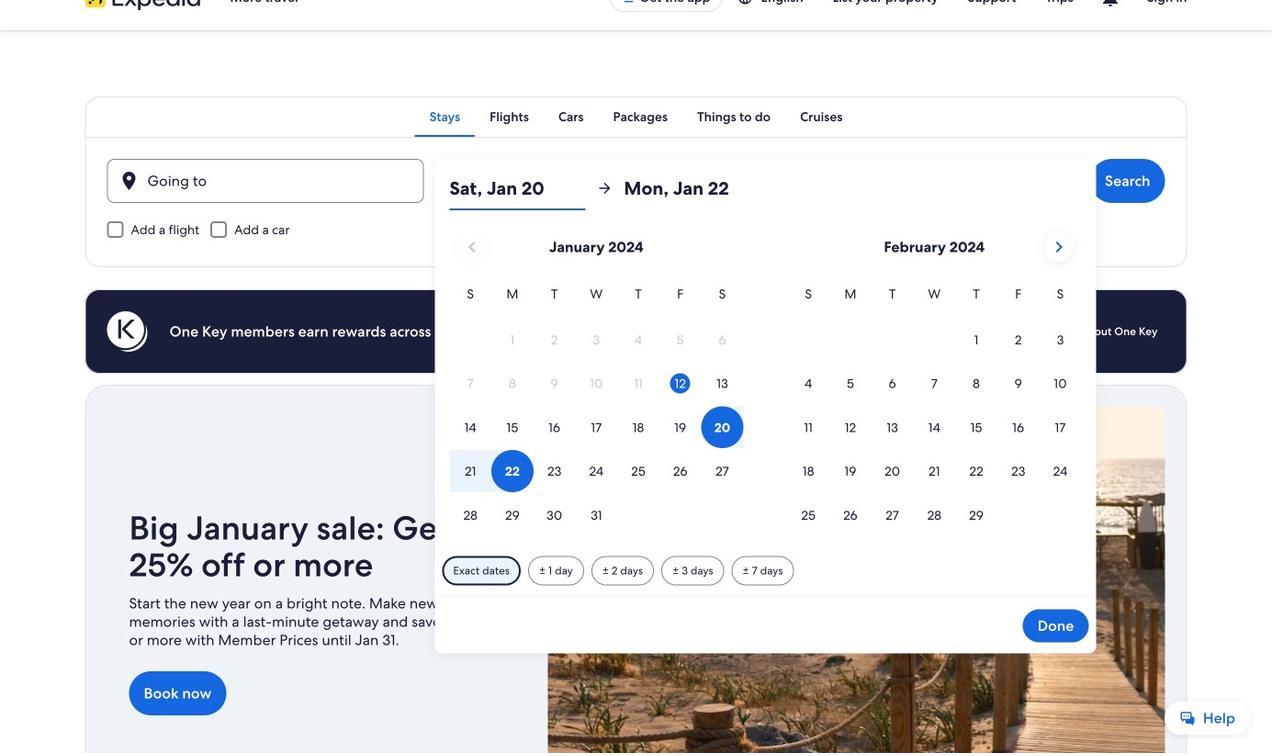 Task type: locate. For each thing, give the bounding box(es) containing it.
communication center icon image
[[1099, 0, 1121, 8]]

tab list
[[85, 96, 1187, 137]]

previous month image
[[461, 236, 483, 258]]

main content
[[0, 30, 1272, 753]]

application
[[449, 225, 1081, 538]]

download the app button image
[[621, 0, 636, 5]]



Task type: vqa. For each thing, say whether or not it's contained in the screenshot.
Stays icon
no



Task type: describe. For each thing, give the bounding box(es) containing it.
directional image
[[596, 180, 613, 197]]

small image
[[737, 0, 761, 6]]

today element
[[670, 373, 690, 394]]

february 2024 element
[[787, 284, 1081, 538]]

january 2024 element
[[449, 284, 743, 538]]

next month image
[[1048, 236, 1070, 258]]

expedia logo image
[[85, 0, 201, 10]]



